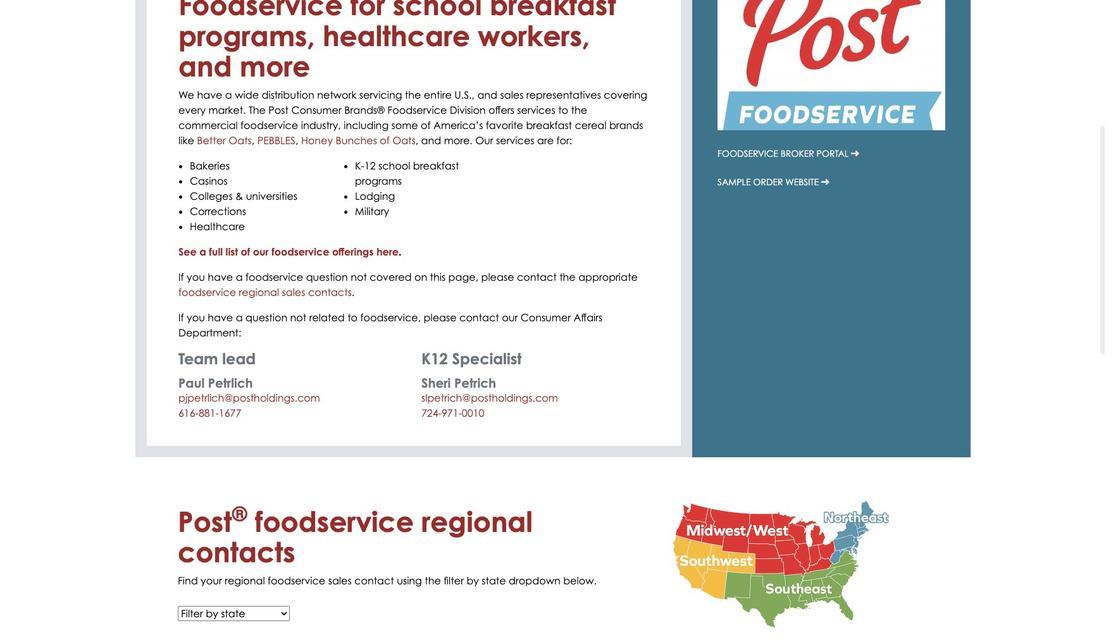 Task type: vqa. For each thing, say whether or not it's contained in the screenshot.
2nd 'C.W.' from the top of the carousel REGION
no



Task type: describe. For each thing, give the bounding box(es) containing it.
and for are
[[421, 134, 442, 147]]

1 vertical spatial services
[[496, 134, 535, 147]]

military
[[355, 205, 389, 218]]

12
[[365, 159, 376, 172]]

bakeries casinos colleges & universities corrections healthcare
[[190, 159, 298, 233]]

k12
[[422, 349, 448, 368]]

a inside we have a wide distribution network servicing the entire u.s., and sales representatives covering every market. the post consumer brands® foodservice division offers services to the commercial foodservice industry, including some of america's favorite breakfast cereal brands like
[[225, 88, 232, 101]]

better oats link
[[197, 134, 252, 147]]

foodservice regional sales contacts link
[[179, 286, 352, 299]]

distribution
[[262, 88, 315, 101]]

casinos
[[190, 174, 228, 187]]

2 vertical spatial regional
[[225, 575, 265, 588]]

®
[[232, 501, 247, 527]]

foodservice inside we have a wide distribution network servicing the entire u.s., and sales representatives covering every market. the post consumer brands® foodservice division offers services to the commercial foodservice industry, including some of america's favorite breakfast cereal brands like
[[388, 104, 447, 116]]

a inside if you have a foodservice question not covered on this page, please contact the appropriate foodservice regional sales contacts .
[[236, 271, 243, 283]]

network
[[317, 88, 357, 101]]

breakfast for foodservice for school breakfast programs, healthcare workers, and more
[[490, 0, 616, 22]]

to inside we have a wide distribution network servicing the entire u.s., and sales representatives covering every market. the post consumer brands® foodservice division offers services to the commercial foodservice industry, including some of america's favorite breakfast cereal brands like
[[559, 104, 569, 116]]

some
[[392, 119, 418, 131]]

covering
[[604, 88, 648, 101]]

post inside we have a wide distribution network servicing the entire u.s., and sales representatives covering every market. the post consumer brands® foodservice division offers services to the commercial foodservice industry, including some of america's favorite breakfast cereal brands like
[[269, 104, 289, 116]]

3 , from the left
[[416, 134, 419, 147]]

616-
[[179, 407, 199, 420]]

we
[[179, 88, 194, 101]]

honey
[[301, 134, 333, 147]]

are
[[538, 134, 554, 147]]

pebbles
[[258, 134, 296, 147]]

territory map image
[[665, 489, 895, 636]]

healthcare
[[323, 19, 470, 52]]

lead
[[222, 349, 256, 368]]

workers,
[[478, 19, 590, 52]]

department:
[[179, 326, 242, 339]]

better
[[197, 134, 226, 147]]

sheri petrich slpetrich@postholdings.com 724-971-0010
[[422, 375, 558, 420]]

here
[[377, 245, 399, 258]]

broker
[[781, 148, 815, 159]]

the up 'cereal'
[[571, 104, 588, 116]]

have inside we have a wide distribution network servicing the entire u.s., and sales representatives covering every market. the post consumer brands® foodservice division offers services to the commercial foodservice industry, including some of america's favorite breakfast cereal brands like
[[197, 88, 223, 101]]

portal
[[817, 148, 849, 159]]

contact inside if you have a foodservice question not covered on this page, please contact the appropriate foodservice regional sales contacts .
[[517, 271, 557, 283]]

you for if you have a foodservice question not covered on this page, please contact the appropriate foodservice regional sales contacts .
[[187, 271, 205, 283]]

colleges
[[190, 190, 233, 202]]

slpetrich@postholdings.com link
[[422, 392, 558, 405]]

see a full list of our foodservice offerings here .
[[179, 245, 402, 258]]

2 vertical spatial of
[[241, 245, 250, 258]]

question inside if you have a foodservice question not covered on this page, please contact the appropriate foodservice regional sales contacts .
[[306, 271, 348, 283]]

school for healthcare
[[393, 0, 482, 22]]

related
[[309, 311, 345, 324]]

sample order website
[[718, 177, 819, 188]]

covered
[[370, 271, 412, 283]]

if you have a question not related to foodservice, please contact our consumer affairs department:
[[179, 311, 603, 339]]

order
[[754, 177, 784, 188]]

if you have a foodservice question not covered on this page, please contact the appropriate foodservice regional sales contacts .
[[179, 271, 638, 299]]

to inside if you have a question not related to foodservice, please contact our consumer affairs department:
[[348, 311, 358, 324]]

cereal
[[575, 119, 607, 131]]

0010
[[462, 407, 485, 420]]

market.
[[209, 104, 246, 116]]

. inside if you have a foodservice question not covered on this page, please contact the appropriate foodservice regional sales contacts .
[[352, 286, 355, 299]]

state
[[482, 575, 506, 588]]

contacts inside if you have a foodservice question not covered on this page, please contact the appropriate foodservice regional sales contacts .
[[308, 286, 352, 299]]

sample
[[718, 177, 751, 188]]

programs
[[355, 174, 402, 187]]

foodservice inside foodservice regional contacts
[[255, 505, 414, 539]]

see
[[179, 245, 197, 258]]

u.s.,
[[455, 88, 475, 101]]

healthcare
[[190, 220, 245, 233]]

please inside if you have a question not related to foodservice, please contact our consumer affairs department:
[[424, 311, 457, 324]]

bakeries
[[190, 159, 230, 172]]

services inside we have a wide distribution network servicing the entire u.s., and sales representatives covering every market. the post consumer brands® foodservice division offers services to the commercial foodservice industry, including some of america's favorite breakfast cereal brands like
[[517, 104, 556, 116]]

the left filter
[[425, 575, 441, 588]]

industry,
[[301, 119, 341, 131]]

corrections
[[190, 205, 246, 218]]

by
[[467, 575, 479, 588]]

the inside if you have a foodservice question not covered on this page, please contact the appropriate foodservice regional sales contacts .
[[560, 271, 576, 283]]

team lead
[[179, 349, 256, 368]]

entire
[[424, 88, 452, 101]]

you for if you have a question not related to foodservice, please contact our consumer affairs department:
[[187, 311, 205, 324]]

sales inside we have a wide distribution network servicing the entire u.s., and sales representatives covering every market. the post consumer brands® foodservice division offers services to the commercial foodservice industry, including some of america's favorite breakfast cereal brands like
[[501, 88, 524, 101]]

and inside foodservice for school breakfast programs, healthcare workers, and more
[[179, 49, 232, 83]]

universities
[[246, 190, 298, 202]]

a left full
[[200, 245, 206, 258]]

team
[[179, 349, 218, 368]]

servicing
[[360, 88, 402, 101]]

better oats , pebbles , honey bunches of oats , and more. our services are for:
[[197, 134, 573, 147]]

including
[[344, 119, 389, 131]]

contact inside if you have a question not related to foodservice, please contact our consumer affairs department:
[[460, 311, 499, 324]]

a inside if you have a question not related to foodservice, please contact our consumer affairs department:
[[236, 311, 243, 324]]

offerings
[[332, 245, 374, 258]]

foodservice broker portal
[[718, 148, 849, 159]]

paul
[[179, 375, 205, 391]]

america's
[[434, 119, 483, 131]]

list
[[226, 245, 238, 258]]

if for if you have a question not related to foodservice, please contact our consumer affairs department:
[[179, 311, 184, 324]]

this
[[430, 271, 446, 283]]

your
[[201, 575, 222, 588]]

foodservice for school breakfast programs, healthcare workers, and more
[[179, 0, 616, 83]]

more
[[240, 49, 310, 83]]

0 vertical spatial .
[[399, 245, 402, 258]]

1 vertical spatial of
[[380, 134, 390, 147]]

sales inside if you have a foodservice question not covered on this page, please contact the appropriate foodservice regional sales contacts .
[[282, 286, 306, 299]]

k-
[[355, 159, 365, 172]]

616-881-1677 link
[[179, 407, 241, 420]]

k12 specialist
[[422, 349, 522, 368]]

not inside if you have a question not related to foodservice, please contact our consumer affairs department:
[[290, 311, 307, 324]]

regional inside if you have a foodservice question not covered on this page, please contact the appropriate foodservice regional sales contacts .
[[239, 286, 279, 299]]

representatives
[[527, 88, 601, 101]]



Task type: locate. For each thing, give the bounding box(es) containing it.
0 vertical spatial contact
[[517, 271, 557, 283]]

of right list
[[241, 245, 250, 258]]

1 horizontal spatial our
[[502, 311, 518, 324]]

oats right better
[[229, 134, 252, 147]]

0 vertical spatial our
[[253, 245, 269, 258]]

1 horizontal spatial and
[[421, 134, 442, 147]]

services down favorite
[[496, 134, 535, 147]]

contacts inside foodservice regional contacts
[[178, 536, 296, 570]]

0 vertical spatial services
[[517, 104, 556, 116]]

0 vertical spatial of
[[421, 119, 431, 131]]

please right the page,
[[482, 271, 515, 283]]

0 horizontal spatial contact
[[355, 575, 394, 588]]

of down including
[[380, 134, 390, 147]]

regional down see a full list of our foodservice offerings here link on the left of page
[[239, 286, 279, 299]]

for
[[351, 0, 385, 22]]

more.
[[444, 134, 473, 147]]

0 horizontal spatial not
[[290, 311, 307, 324]]

brands
[[610, 119, 644, 131]]

website
[[786, 177, 819, 188]]

1 vertical spatial .
[[352, 286, 355, 299]]

school inside the k-12 school breakfast programs lodging military
[[379, 159, 411, 172]]

please down this
[[424, 311, 457, 324]]

the
[[405, 88, 421, 101], [571, 104, 588, 116], [560, 271, 576, 283], [425, 575, 441, 588]]

our inside if you have a question not related to foodservice, please contact our consumer affairs department:
[[502, 311, 518, 324]]

sales up "offers"
[[501, 88, 524, 101]]

contacts up related on the left of the page
[[308, 286, 352, 299]]

oats
[[229, 134, 252, 147], [393, 134, 416, 147]]

post down distribution on the top of the page
[[269, 104, 289, 116]]

1 vertical spatial contacts
[[178, 536, 296, 570]]

foodservice for foodservice for school breakfast programs, healthcare workers, and more
[[179, 0, 343, 22]]

foodservice inside foodservice for school breakfast programs, healthcare workers, and more
[[179, 0, 343, 22]]

, left pebbles
[[252, 134, 255, 147]]

our up "specialist"
[[502, 311, 518, 324]]

1 horizontal spatial not
[[351, 271, 367, 283]]

0 horizontal spatial and
[[179, 49, 232, 83]]

if down see
[[179, 271, 184, 283]]

0 vertical spatial foodservice
[[179, 0, 343, 22]]

foodservice up sample
[[718, 148, 779, 159]]

1 horizontal spatial oats
[[393, 134, 416, 147]]

2 vertical spatial have
[[208, 311, 233, 324]]

a up "market."
[[225, 88, 232, 101]]

2 vertical spatial foodservice
[[718, 148, 779, 159]]

0 horizontal spatial oats
[[229, 134, 252, 147]]

1 horizontal spatial sales
[[328, 575, 352, 588]]

1 horizontal spatial .
[[399, 245, 402, 258]]

consumer up industry,
[[292, 104, 342, 116]]

2 , from the left
[[296, 134, 299, 147]]

post
[[269, 104, 289, 116], [178, 505, 232, 539]]

regional
[[239, 286, 279, 299], [422, 505, 533, 539], [225, 575, 265, 588]]

0 vertical spatial contacts
[[308, 286, 352, 299]]

below.
[[564, 575, 597, 588]]

a up the "department:"
[[236, 311, 243, 324]]

foodservice broker portal link
[[718, 148, 860, 159]]

0 horizontal spatial question
[[246, 311, 288, 324]]

breakfast for k-12 school breakfast programs lodging military
[[413, 159, 459, 172]]

0 horizontal spatial of
[[241, 245, 250, 258]]

have down full
[[208, 271, 233, 283]]

our
[[253, 245, 269, 258], [502, 311, 518, 324]]

0 vertical spatial breakfast
[[490, 0, 616, 22]]

1 vertical spatial please
[[424, 311, 457, 324]]

1 vertical spatial you
[[187, 311, 205, 324]]

1 horizontal spatial contact
[[460, 311, 499, 324]]

have inside if you have a foodservice question not covered on this page, please contact the appropriate foodservice regional sales contacts .
[[208, 271, 233, 283]]

breakfast inside the k-12 school breakfast programs lodging military
[[413, 159, 459, 172]]

not inside if you have a foodservice question not covered on this page, please contact the appropriate foodservice regional sales contacts .
[[351, 271, 367, 283]]

school inside foodservice for school breakfast programs, healthcare workers, and more
[[393, 0, 482, 22]]

services down representatives
[[517, 104, 556, 116]]

2 oats from the left
[[393, 134, 416, 147]]

favorite
[[486, 119, 524, 131]]

2 horizontal spatial foodservice
[[718, 148, 779, 159]]

1 vertical spatial to
[[348, 311, 358, 324]]

foodservice inside we have a wide distribution network servicing the entire u.s., and sales representatives covering every market. the post consumer brands® foodservice division offers services to the commercial foodservice industry, including some of america's favorite breakfast cereal brands like
[[241, 119, 298, 131]]

0 horizontal spatial please
[[424, 311, 457, 324]]

foodservice up more
[[179, 0, 343, 22]]

2 horizontal spatial of
[[421, 119, 431, 131]]

regional inside foodservice regional contacts
[[422, 505, 533, 539]]

you up the "department:"
[[187, 311, 205, 324]]

and up we
[[179, 49, 232, 83]]

lodging
[[355, 190, 395, 202]]

2 vertical spatial contact
[[355, 575, 394, 588]]

0 horizontal spatial consumer
[[292, 104, 342, 116]]

foodservice regional contacts
[[178, 505, 533, 570]]

of right 'some'
[[421, 119, 431, 131]]

1 vertical spatial foodservice
[[388, 104, 447, 116]]

sales down foodservice regional contacts
[[328, 575, 352, 588]]

on
[[415, 271, 428, 283]]

honey bunches of oats link
[[301, 134, 416, 147]]

1 oats from the left
[[229, 134, 252, 147]]

sheri
[[422, 375, 451, 391]]

regional right the 'your'
[[225, 575, 265, 588]]

if up the "department:"
[[179, 311, 184, 324]]

971-
[[442, 407, 462, 420]]

have inside if you have a question not related to foodservice, please contact our consumer affairs department:
[[208, 311, 233, 324]]

1 you from the top
[[187, 271, 205, 283]]

1 vertical spatial consumer
[[521, 311, 571, 324]]

a
[[225, 88, 232, 101], [200, 245, 206, 258], [236, 271, 243, 283], [236, 311, 243, 324]]

find your regional foodservice sales contact using the filter by state dropdown below.
[[178, 575, 597, 588]]

consumer inside if you have a question not related to foodservice, please contact our consumer affairs department:
[[521, 311, 571, 324]]

sales
[[501, 88, 524, 101], [282, 286, 306, 299], [328, 575, 352, 588]]

1 horizontal spatial please
[[482, 271, 515, 283]]

dropdown
[[509, 575, 561, 588]]

and inside we have a wide distribution network servicing the entire u.s., and sales representatives covering every market. the post consumer brands® foodservice division offers services to the commercial foodservice industry, including some of america's favorite breakfast cereal brands like
[[478, 88, 498, 101]]

1 vertical spatial if
[[179, 311, 184, 324]]

school for lodging
[[379, 159, 411, 172]]

breakfast inside we have a wide distribution network servicing the entire u.s., and sales representatives covering every market. the post consumer brands® foodservice division offers services to the commercial foodservice industry, including some of america's favorite breakfast cereal brands like
[[526, 119, 572, 131]]

have up the "department:"
[[208, 311, 233, 324]]

if for if you have a foodservice question not covered on this page, please contact the appropriate foodservice regional sales contacts .
[[179, 271, 184, 283]]

if
[[179, 271, 184, 283], [179, 311, 184, 324]]

the left appropriate on the top right
[[560, 271, 576, 283]]

1 vertical spatial not
[[290, 311, 307, 324]]

, left the honey
[[296, 134, 299, 147]]

1 horizontal spatial consumer
[[521, 311, 571, 324]]

0 horizontal spatial ,
[[252, 134, 255, 147]]

the left the entire
[[405, 88, 421, 101]]

0 horizontal spatial post
[[178, 505, 232, 539]]

. up covered
[[399, 245, 402, 258]]

1 horizontal spatial post
[[269, 104, 289, 116]]

0 horizontal spatial foodservice
[[179, 0, 343, 22]]

1 horizontal spatial contacts
[[308, 286, 352, 299]]

appropriate
[[579, 271, 638, 283]]

have for foodservice
[[208, 271, 233, 283]]

post ®
[[178, 501, 247, 539]]

the
[[249, 104, 266, 116]]

full
[[209, 245, 223, 258]]

services
[[517, 104, 556, 116], [496, 134, 535, 147]]

0 vertical spatial have
[[197, 88, 223, 101]]

contact
[[517, 271, 557, 283], [460, 311, 499, 324], [355, 575, 394, 588]]

1 vertical spatial have
[[208, 271, 233, 283]]

breakfast inside foodservice for school breakfast programs, healthcare workers, and more
[[490, 0, 616, 22]]

0 horizontal spatial sales
[[282, 286, 306, 299]]

0 vertical spatial if
[[179, 271, 184, 283]]

724-971-0010 link
[[422, 407, 485, 420]]

0 horizontal spatial to
[[348, 311, 358, 324]]

question
[[306, 271, 348, 283], [246, 311, 288, 324]]

sales down the see a full list of our foodservice offerings here .
[[282, 286, 306, 299]]

1 vertical spatial breakfast
[[526, 119, 572, 131]]

2 horizontal spatial and
[[478, 88, 498, 101]]

0 vertical spatial question
[[306, 271, 348, 283]]

our
[[476, 134, 494, 147]]

1 , from the left
[[252, 134, 255, 147]]

post up the 'your'
[[178, 505, 232, 539]]

slpetrich@postholdings.com
[[422, 392, 558, 405]]

question inside if you have a question not related to foodservice, please contact our consumer affairs department:
[[246, 311, 288, 324]]

pjpetrlich@postholdings.com
[[179, 392, 320, 405]]

petrlich
[[208, 375, 253, 391]]

&
[[236, 190, 243, 202]]

. down offerings
[[352, 286, 355, 299]]

to down representatives
[[559, 104, 569, 116]]

school
[[393, 0, 482, 22], [379, 159, 411, 172]]

if inside if you have a question not related to foodservice, please contact our consumer affairs department:
[[179, 311, 184, 324]]

1 horizontal spatial to
[[559, 104, 569, 116]]

881-
[[199, 407, 219, 420]]

contacts
[[308, 286, 352, 299], [178, 536, 296, 570]]

0 vertical spatial please
[[482, 271, 515, 283]]

0 vertical spatial not
[[351, 271, 367, 283]]

2 you from the top
[[187, 311, 205, 324]]

1 horizontal spatial foodservice
[[388, 104, 447, 116]]

not
[[351, 271, 367, 283], [290, 311, 307, 324]]

0 vertical spatial and
[[179, 49, 232, 83]]

programs,
[[179, 19, 315, 52]]

division
[[450, 104, 486, 116]]

1 vertical spatial sales
[[282, 286, 306, 299]]

page,
[[449, 271, 479, 283]]

0 horizontal spatial our
[[253, 245, 269, 258]]

1 horizontal spatial of
[[380, 134, 390, 147]]

not left related on the left of the page
[[290, 311, 307, 324]]

not down offerings
[[351, 271, 367, 283]]

1 vertical spatial regional
[[422, 505, 533, 539]]

offers
[[489, 104, 515, 116]]

2 vertical spatial and
[[421, 134, 442, 147]]

a down list
[[236, 271, 243, 283]]

question down foodservice regional sales contacts link
[[246, 311, 288, 324]]

have up "market."
[[197, 88, 223, 101]]

affairs
[[574, 311, 603, 324]]

, down 'some'
[[416, 134, 419, 147]]

1 vertical spatial and
[[478, 88, 498, 101]]

contacts up the 'your'
[[178, 536, 296, 570]]

you inside if you have a question not related to foodservice, please contact our consumer affairs department:
[[187, 311, 205, 324]]

0 vertical spatial regional
[[239, 286, 279, 299]]

oats down 'some'
[[393, 134, 416, 147]]

you
[[187, 271, 205, 283], [187, 311, 205, 324]]

foodservice for foodservice broker portal
[[718, 148, 779, 159]]

0 vertical spatial school
[[393, 0, 482, 22]]

0 vertical spatial sales
[[501, 88, 524, 101]]

you inside if you have a foodservice question not covered on this page, please contact the appropriate foodservice regional sales contacts .
[[187, 271, 205, 283]]

post inside post ®
[[178, 505, 232, 539]]

commercial
[[179, 119, 238, 131]]

and up "offers"
[[478, 88, 498, 101]]

post brands foodservice team image
[[718, 0, 946, 131]]

our right list
[[253, 245, 269, 258]]

2 horizontal spatial ,
[[416, 134, 419, 147]]

2 vertical spatial breakfast
[[413, 159, 459, 172]]

2 horizontal spatial sales
[[501, 88, 524, 101]]

question down offerings
[[306, 271, 348, 283]]

1 vertical spatial our
[[502, 311, 518, 324]]

sample order website link
[[718, 177, 830, 188]]

please inside if you have a foodservice question not covered on this page, please contact the appropriate foodservice regional sales contacts .
[[482, 271, 515, 283]]

you down see
[[187, 271, 205, 283]]

we have a wide distribution network servicing the entire u.s., and sales representatives covering every market. the post consumer brands® foodservice division offers services to the commercial foodservice industry, including some of america's favorite breakfast cereal brands like
[[179, 88, 648, 147]]

1 vertical spatial question
[[246, 311, 288, 324]]

and
[[179, 49, 232, 83], [478, 88, 498, 101], [421, 134, 442, 147]]

regional up by
[[422, 505, 533, 539]]

consumer left affairs
[[521, 311, 571, 324]]

bunches
[[336, 134, 377, 147]]

724-
[[422, 407, 442, 420]]

if inside if you have a foodservice question not covered on this page, please contact the appropriate foodservice regional sales contacts .
[[179, 271, 184, 283]]

1 vertical spatial school
[[379, 159, 411, 172]]

k-12 school breakfast programs lodging military
[[355, 159, 459, 218]]

and for every
[[478, 88, 498, 101]]

0 vertical spatial post
[[269, 104, 289, 116]]

find
[[178, 575, 198, 588]]

filter
[[444, 575, 464, 588]]

wide
[[235, 88, 259, 101]]

of inside we have a wide distribution network servicing the entire u.s., and sales representatives covering every market. the post consumer brands® foodservice division offers services to the commercial foodservice industry, including some of america's favorite breakfast cereal brands like
[[421, 119, 431, 131]]

0 horizontal spatial .
[[352, 286, 355, 299]]

of
[[421, 119, 431, 131], [380, 134, 390, 147], [241, 245, 250, 258]]

consumer inside we have a wide distribution network servicing the entire u.s., and sales representatives covering every market. the post consumer brands® foodservice division offers services to the commercial foodservice industry, including some of america's favorite breakfast cereal brands like
[[292, 104, 342, 116]]

1 horizontal spatial ,
[[296, 134, 299, 147]]

1 if from the top
[[179, 271, 184, 283]]

,
[[252, 134, 255, 147], [296, 134, 299, 147], [416, 134, 419, 147]]

2 horizontal spatial contact
[[517, 271, 557, 283]]

2 vertical spatial sales
[[328, 575, 352, 588]]

and left more. at the left of the page
[[421, 134, 442, 147]]

foodservice up 'some'
[[388, 104, 447, 116]]

0 vertical spatial consumer
[[292, 104, 342, 116]]

using
[[397, 575, 422, 588]]

0 horizontal spatial contacts
[[178, 536, 296, 570]]

1 horizontal spatial question
[[306, 271, 348, 283]]

to
[[559, 104, 569, 116], [348, 311, 358, 324]]

1 vertical spatial contact
[[460, 311, 499, 324]]

1 vertical spatial post
[[178, 505, 232, 539]]

have for question
[[208, 311, 233, 324]]

like
[[179, 134, 194, 147]]

to right related on the left of the page
[[348, 311, 358, 324]]

pjpetrlich@postholdings.com link
[[179, 392, 320, 405]]

2 if from the top
[[179, 311, 184, 324]]

petrich
[[455, 375, 496, 391]]

0 vertical spatial you
[[187, 271, 205, 283]]

0 vertical spatial to
[[559, 104, 569, 116]]

foodservice
[[179, 0, 343, 22], [388, 104, 447, 116], [718, 148, 779, 159]]



